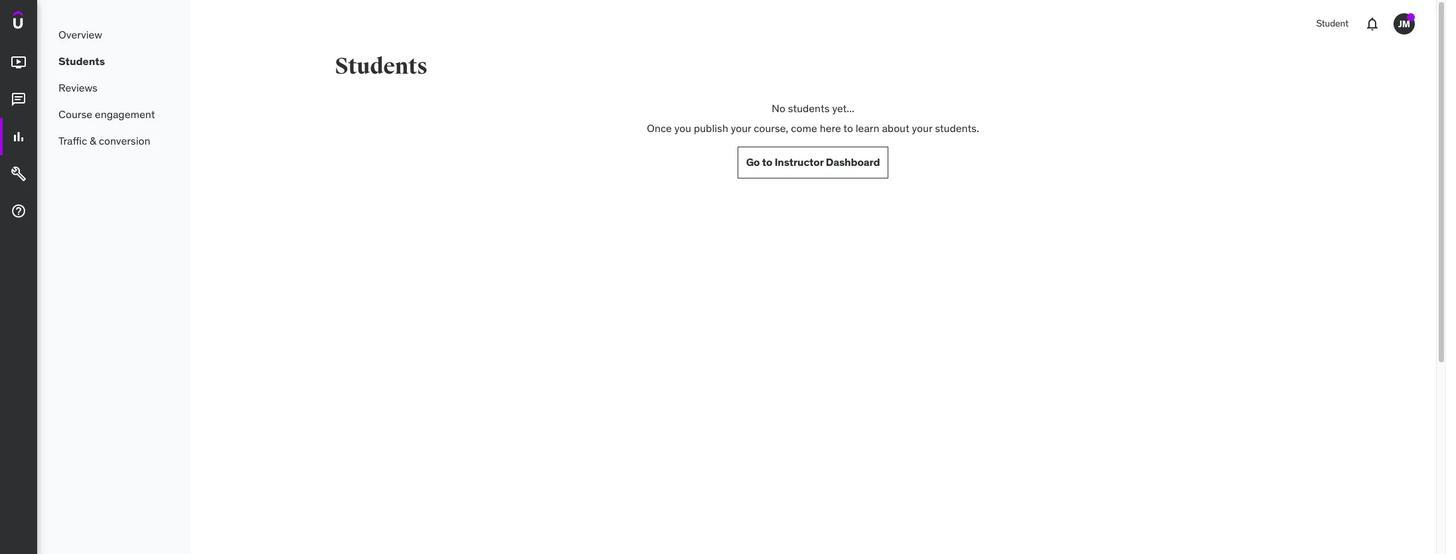 Task type: vqa. For each thing, say whether or not it's contained in the screenshot.
the Music link
no



Task type: locate. For each thing, give the bounding box(es) containing it.
course engagement link
[[37, 101, 190, 127]]

notifications image
[[1364, 16, 1380, 32]]

go to instructor dashboard
[[746, 155, 880, 169]]

traffic & conversion
[[58, 134, 150, 147]]

course
[[58, 107, 92, 121]]

reviews
[[58, 81, 98, 94]]

your
[[731, 122, 751, 135], [912, 122, 932, 135]]

you have alerts image
[[1407, 13, 1415, 21]]

to right here
[[843, 122, 853, 135]]

to right go
[[762, 155, 772, 169]]

2 your from the left
[[912, 122, 932, 135]]

student link
[[1308, 8, 1356, 40]]

0 vertical spatial medium image
[[11, 55, 27, 70]]

students
[[335, 52, 427, 80], [58, 54, 105, 68]]

&
[[90, 134, 96, 147]]

medium image
[[11, 92, 27, 108], [11, 166, 27, 182]]

0 horizontal spatial your
[[731, 122, 751, 135]]

jm
[[1398, 18, 1410, 30]]

engagement
[[95, 107, 155, 121]]

dashboard
[[826, 155, 880, 169]]

1 horizontal spatial students
[[335, 52, 427, 80]]

you
[[674, 122, 691, 135]]

to
[[843, 122, 853, 135], [762, 155, 772, 169]]

your right publish
[[731, 122, 751, 135]]

once
[[647, 122, 672, 135]]

conversion
[[99, 134, 150, 147]]

2 medium image from the top
[[11, 166, 27, 182]]

1 horizontal spatial to
[[843, 122, 853, 135]]

your right about
[[912, 122, 932, 135]]

go
[[746, 155, 760, 169]]

once you publish your course, come here to learn about your students.
[[647, 122, 979, 135]]

medium image
[[11, 55, 27, 70], [11, 129, 27, 145], [11, 203, 27, 219]]

publish
[[694, 122, 728, 135]]

1 vertical spatial medium image
[[11, 129, 27, 145]]

2 vertical spatial medium image
[[11, 203, 27, 219]]

go to instructor dashboard link
[[737, 147, 889, 178]]

1 medium image from the top
[[11, 55, 27, 70]]

reviews link
[[37, 74, 190, 101]]

1 vertical spatial to
[[762, 155, 772, 169]]

0 vertical spatial medium image
[[11, 92, 27, 108]]

1 vertical spatial medium image
[[11, 166, 27, 182]]

course engagement
[[58, 107, 155, 121]]

traffic
[[58, 134, 87, 147]]

1 horizontal spatial your
[[912, 122, 932, 135]]

students link
[[37, 48, 190, 74]]



Task type: describe. For each thing, give the bounding box(es) containing it.
0 horizontal spatial to
[[762, 155, 772, 169]]

course,
[[754, 122, 788, 135]]

come
[[791, 122, 817, 135]]

udemy image
[[13, 11, 74, 33]]

student
[[1316, 17, 1348, 29]]

2 medium image from the top
[[11, 129, 27, 145]]

traffic & conversion link
[[37, 127, 190, 154]]

no students yet...
[[772, 102, 854, 115]]

students.
[[935, 122, 979, 135]]

about
[[882, 122, 909, 135]]

0 vertical spatial to
[[843, 122, 853, 135]]

yet...
[[832, 102, 854, 115]]

no
[[772, 102, 785, 115]]

overview
[[58, 28, 102, 41]]

1 medium image from the top
[[11, 92, 27, 108]]

overview link
[[37, 21, 190, 48]]

students
[[788, 102, 830, 115]]

jm link
[[1388, 8, 1420, 40]]

here
[[820, 122, 841, 135]]

instructor
[[775, 155, 824, 169]]

1 your from the left
[[731, 122, 751, 135]]

learn
[[856, 122, 879, 135]]

3 medium image from the top
[[11, 203, 27, 219]]

0 horizontal spatial students
[[58, 54, 105, 68]]



